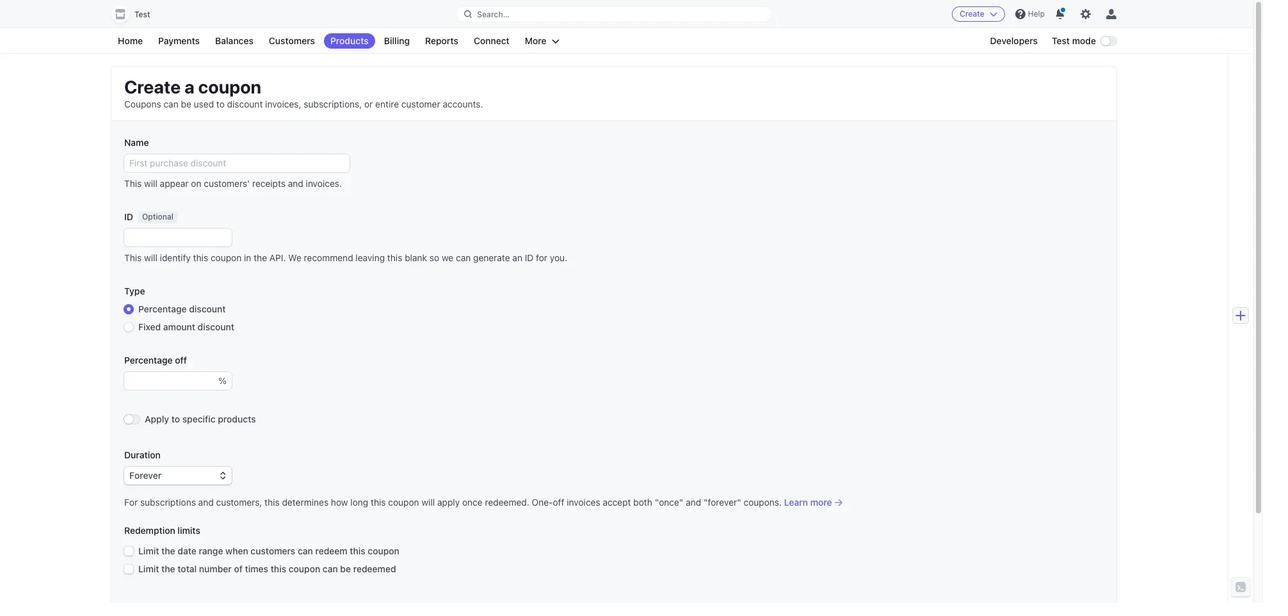 Task type: describe. For each thing, give the bounding box(es) containing it.
apply
[[145, 414, 169, 425]]

or
[[364, 99, 373, 110]]

customers
[[251, 546, 295, 557]]

1 horizontal spatial off
[[553, 497, 565, 508]]

coupon right long
[[388, 497, 419, 508]]

coupon down redeem
[[289, 564, 320, 574]]

search…
[[477, 9, 510, 19]]

customers,
[[216, 497, 262, 508]]

more
[[525, 35, 547, 46]]

connect link
[[467, 33, 516, 49]]

percentage for percentage discount
[[138, 304, 187, 314]]

name
[[124, 137, 149, 148]]

coupon up redeemed
[[368, 546, 400, 557]]

payments
[[158, 35, 200, 46]]

range
[[199, 546, 223, 557]]

2 horizontal spatial and
[[686, 497, 701, 508]]

the for number
[[161, 564, 175, 574]]

1 vertical spatial to
[[171, 414, 180, 425]]

discount inside create a coupon coupons can be used to discount invoices, subscriptions, or entire customer accounts.
[[227, 99, 263, 110]]

invoices
[[567, 497, 600, 508]]

this will appear on customers' receipts and invoices.
[[124, 178, 342, 189]]

apply
[[437, 497, 460, 508]]

reports link
[[419, 33, 465, 49]]

products
[[218, 414, 256, 425]]

will for identify
[[144, 252, 157, 263]]

when
[[226, 546, 248, 557]]

0 vertical spatial id
[[124, 211, 133, 222]]

we
[[442, 252, 454, 263]]

customers link
[[263, 33, 321, 49]]

can left redeem
[[298, 546, 313, 557]]

duration
[[124, 450, 161, 460]]

apply to specific products
[[145, 414, 256, 425]]

more button
[[519, 33, 566, 49]]

%
[[219, 375, 227, 386]]

identify
[[160, 252, 191, 263]]

limit for limit the date range when customers can redeem this coupon
[[138, 546, 159, 557]]

1 vertical spatial be
[[340, 564, 351, 574]]

% button
[[219, 372, 232, 390]]

learn
[[784, 497, 808, 508]]

once
[[462, 497, 483, 508]]

test button
[[111, 5, 163, 23]]

balances
[[215, 35, 254, 46]]

help button
[[1010, 4, 1050, 24]]

so
[[430, 252, 439, 263]]

more
[[811, 497, 832, 508]]

connect
[[474, 35, 510, 46]]

leaving
[[356, 252, 385, 263]]

customers
[[269, 35, 315, 46]]

used
[[194, 99, 214, 110]]

"forever"
[[704, 497, 741, 508]]

learn more
[[784, 497, 832, 508]]

balances link
[[209, 33, 260, 49]]

redeemed
[[353, 564, 396, 574]]

0 horizontal spatial and
[[198, 497, 214, 508]]

accounts.
[[443, 99, 483, 110]]

Search… search field
[[457, 6, 771, 22]]

this left blank
[[387, 252, 402, 263]]

invoices.
[[306, 178, 342, 189]]

determines
[[282, 497, 329, 508]]

coupon left the in
[[211, 252, 242, 263]]

amount
[[163, 321, 195, 332]]

percentage off
[[124, 355, 187, 366]]

developers
[[990, 35, 1038, 46]]

the for range
[[161, 546, 175, 557]]

subscriptions
[[140, 497, 196, 508]]

total
[[178, 564, 197, 574]]

coupons
[[124, 99, 161, 110]]

limit the date range when customers can redeem this coupon
[[138, 546, 400, 557]]

2 vertical spatial will
[[422, 497, 435, 508]]

redeem
[[315, 546, 348, 557]]

appear
[[160, 178, 189, 189]]

in
[[244, 252, 251, 263]]

blank
[[405, 252, 427, 263]]

accept
[[603, 497, 631, 508]]

fixed amount discount
[[138, 321, 234, 332]]

this up redeemed
[[350, 546, 366, 557]]

to inside create a coupon coupons can be used to discount invoices, subscriptions, or entire customer accounts.
[[216, 99, 225, 110]]

percentage discount
[[138, 304, 226, 314]]

this right customers,
[[265, 497, 280, 508]]

date
[[178, 546, 197, 557]]

payments link
[[152, 33, 206, 49]]

this for this will identify this coupon in the api. we recommend leaving this blank so we can generate an id for you.
[[124, 252, 142, 263]]

create a coupon coupons can be used to discount invoices, subscriptions, or entire customer accounts.
[[124, 76, 483, 110]]

test for test mode
[[1052, 35, 1070, 46]]

1 horizontal spatial and
[[288, 178, 303, 189]]

be inside create a coupon coupons can be used to discount invoices, subscriptions, or entire customer accounts.
[[181, 99, 191, 110]]

billing
[[384, 35, 410, 46]]



Task type: locate. For each thing, give the bounding box(es) containing it.
1 vertical spatial percentage
[[124, 355, 173, 366]]

limit the total number of times this coupon can be redeemed
[[138, 564, 396, 574]]

id left optional
[[124, 211, 133, 222]]

off down amount
[[175, 355, 187, 366]]

an
[[513, 252, 523, 263]]

limit for limit the total number of times this coupon can be redeemed
[[138, 564, 159, 574]]

1 vertical spatial the
[[161, 546, 175, 557]]

mode
[[1073, 35, 1096, 46]]

for
[[536, 252, 548, 263]]

we
[[288, 252, 302, 263]]

test inside "button"
[[134, 10, 150, 19]]

ID text field
[[124, 229, 232, 247]]

of
[[234, 564, 243, 574]]

and right receipts
[[288, 178, 303, 189]]

test left mode
[[1052, 35, 1070, 46]]

long
[[351, 497, 368, 508]]

0 vertical spatial this
[[124, 178, 142, 189]]

home link
[[111, 33, 149, 49]]

0 horizontal spatial id
[[124, 211, 133, 222]]

customer
[[401, 99, 440, 110]]

create inside create a coupon coupons can be used to discount invoices, subscriptions, or entire customer accounts.
[[124, 76, 181, 97]]

the left date at the bottom left
[[161, 546, 175, 557]]

this right the identify
[[193, 252, 208, 263]]

learn more link
[[784, 496, 843, 509]]

create button
[[952, 6, 1005, 22]]

the left total
[[161, 564, 175, 574]]

this down "customers"
[[271, 564, 286, 574]]

number
[[199, 564, 232, 574]]

you.
[[550, 252, 568, 263]]

None text field
[[124, 372, 219, 390]]

"once"
[[655, 497, 684, 508]]

can
[[164, 99, 179, 110], [456, 252, 471, 263], [298, 546, 313, 557], [323, 564, 338, 574]]

1 horizontal spatial to
[[216, 99, 225, 110]]

1 vertical spatial limit
[[138, 564, 159, 574]]

how
[[331, 497, 348, 508]]

help
[[1028, 9, 1045, 19]]

optional
[[142, 212, 174, 222]]

generate
[[473, 252, 510, 263]]

1 vertical spatial this
[[124, 252, 142, 263]]

home
[[118, 35, 143, 46]]

2 vertical spatial the
[[161, 564, 175, 574]]

1 vertical spatial discount
[[189, 304, 226, 314]]

0 horizontal spatial off
[[175, 355, 187, 366]]

receipts
[[252, 178, 286, 189]]

redemption limits
[[124, 525, 200, 536]]

will
[[144, 178, 157, 189], [144, 252, 157, 263], [422, 497, 435, 508]]

products link
[[324, 33, 375, 49]]

for
[[124, 497, 138, 508]]

coupon inside create a coupon coupons can be used to discount invoices, subscriptions, or entire customer accounts.
[[198, 76, 261, 97]]

the right the in
[[254, 252, 267, 263]]

0 vertical spatial limit
[[138, 546, 159, 557]]

to right used
[[216, 99, 225, 110]]

be down a
[[181, 99, 191, 110]]

can right we
[[456, 252, 471, 263]]

customers'
[[204, 178, 250, 189]]

test mode
[[1052, 35, 1096, 46]]

1 horizontal spatial be
[[340, 564, 351, 574]]

0 vertical spatial will
[[144, 178, 157, 189]]

the
[[254, 252, 267, 263], [161, 546, 175, 557], [161, 564, 175, 574]]

0 vertical spatial discount
[[227, 99, 263, 110]]

will for appear
[[144, 178, 157, 189]]

create for create
[[960, 9, 985, 19]]

0 horizontal spatial test
[[134, 10, 150, 19]]

0 horizontal spatial to
[[171, 414, 180, 425]]

entire
[[375, 99, 399, 110]]

will left apply
[[422, 497, 435, 508]]

coupon up used
[[198, 76, 261, 97]]

billing link
[[378, 33, 416, 49]]

limits
[[178, 525, 200, 536]]

and up limits
[[198, 497, 214, 508]]

test for test
[[134, 10, 150, 19]]

notifications image
[[1055, 9, 1066, 19]]

this for this will appear on customers' receipts and invoices.
[[124, 178, 142, 189]]

recommend
[[304, 252, 353, 263]]

0 vertical spatial be
[[181, 99, 191, 110]]

0 vertical spatial the
[[254, 252, 267, 263]]

reports
[[425, 35, 459, 46]]

developers link
[[984, 33, 1045, 49]]

one-
[[532, 497, 553, 508]]

on
[[191, 178, 201, 189]]

to
[[216, 99, 225, 110], [171, 414, 180, 425]]

percentage
[[138, 304, 187, 314], [124, 355, 173, 366]]

be down redeem
[[340, 564, 351, 574]]

to right apply
[[171, 414, 180, 425]]

redeemed.
[[485, 497, 530, 508]]

discount left invoices,
[[227, 99, 263, 110]]

this
[[193, 252, 208, 263], [387, 252, 402, 263], [265, 497, 280, 508], [371, 497, 386, 508], [350, 546, 366, 557], [271, 564, 286, 574]]

limit
[[138, 546, 159, 557], [138, 564, 159, 574]]

this
[[124, 178, 142, 189], [124, 252, 142, 263]]

1 horizontal spatial create
[[960, 9, 985, 19]]

create up coupons
[[124, 76, 181, 97]]

for subscriptions and customers, this determines how long this coupon will apply once redeemed. one-off invoices accept both "once" and "forever" coupons.
[[124, 497, 782, 508]]

and right "once"
[[686, 497, 701, 508]]

percentage down fixed
[[124, 355, 173, 366]]

this up type
[[124, 252, 142, 263]]

0 vertical spatial off
[[175, 355, 187, 366]]

0 vertical spatial test
[[134, 10, 150, 19]]

0 horizontal spatial create
[[124, 76, 181, 97]]

this down name
[[124, 178, 142, 189]]

a
[[184, 76, 195, 97]]

create
[[960, 9, 985, 19], [124, 76, 181, 97]]

create inside button
[[960, 9, 985, 19]]

1 vertical spatial will
[[144, 252, 157, 263]]

percentage for percentage off
[[124, 355, 173, 366]]

0 vertical spatial to
[[216, 99, 225, 110]]

invoices,
[[265, 99, 301, 110]]

this right long
[[371, 497, 386, 508]]

coupon
[[198, 76, 261, 97], [211, 252, 242, 263], [388, 497, 419, 508], [368, 546, 400, 557], [289, 564, 320, 574]]

1 vertical spatial id
[[525, 252, 534, 263]]

off
[[175, 355, 187, 366], [553, 497, 565, 508]]

1 horizontal spatial test
[[1052, 35, 1070, 46]]

1 this from the top
[[124, 178, 142, 189]]

this will identify this coupon in the api. we recommend leaving this blank so we can generate an id for you.
[[124, 252, 568, 263]]

1 vertical spatial off
[[553, 497, 565, 508]]

id
[[124, 211, 133, 222], [525, 252, 534, 263]]

subscriptions,
[[304, 99, 362, 110]]

fixed
[[138, 321, 161, 332]]

times
[[245, 564, 268, 574]]

discount right amount
[[198, 321, 234, 332]]

specific
[[182, 414, 216, 425]]

can down redeem
[[323, 564, 338, 574]]

1 vertical spatial create
[[124, 76, 181, 97]]

can right coupons
[[164, 99, 179, 110]]

percentage up fixed
[[138, 304, 187, 314]]

api.
[[270, 252, 286, 263]]

both
[[634, 497, 653, 508]]

0 vertical spatial create
[[960, 9, 985, 19]]

will left the identify
[[144, 252, 157, 263]]

Search… text field
[[457, 6, 771, 22]]

id right an
[[525, 252, 534, 263]]

test up home
[[134, 10, 150, 19]]

1 horizontal spatial id
[[525, 252, 534, 263]]

0 horizontal spatial be
[[181, 99, 191, 110]]

2 vertical spatial discount
[[198, 321, 234, 332]]

type
[[124, 286, 145, 297]]

products
[[330, 35, 369, 46]]

can inside create a coupon coupons can be used to discount invoices, subscriptions, or entire customer accounts.
[[164, 99, 179, 110]]

create for create a coupon coupons can be used to discount invoices, subscriptions, or entire customer accounts.
[[124, 76, 181, 97]]

2 this from the top
[[124, 252, 142, 263]]

2 limit from the top
[[138, 564, 159, 574]]

1 vertical spatial test
[[1052, 35, 1070, 46]]

discount
[[227, 99, 263, 110], [189, 304, 226, 314], [198, 321, 234, 332]]

will left appear
[[144, 178, 157, 189]]

discount up fixed amount discount
[[189, 304, 226, 314]]

coupons.
[[744, 497, 782, 508]]

off left invoices
[[553, 497, 565, 508]]

0 vertical spatial percentage
[[138, 304, 187, 314]]

create up developers link
[[960, 9, 985, 19]]

Name text field
[[124, 154, 350, 172]]

1 limit from the top
[[138, 546, 159, 557]]



Task type: vqa. For each thing, say whether or not it's contained in the screenshot.
to
yes



